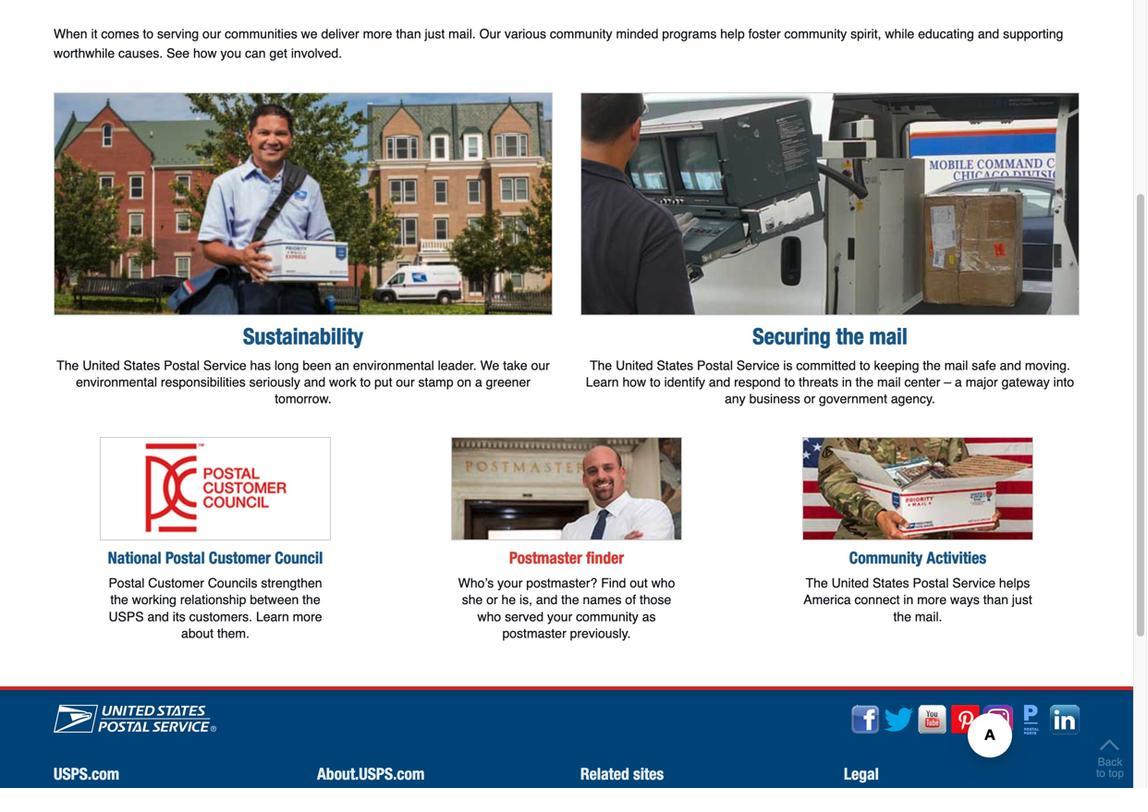 Task type: vqa. For each thing, say whether or not it's contained in the screenshot.
sites
yes



Task type: describe. For each thing, give the bounding box(es) containing it.
0 vertical spatial your
[[498, 576, 523, 591]]

see
[[167, 46, 190, 60]]

sustainability
[[243, 323, 363, 349]]

learn for securing the mail
[[586, 375, 619, 390]]

postal inside community activities the united states postal service helps america connect in more ways than just the mail.
[[913, 576, 949, 591]]

related sites
[[581, 764, 664, 784]]

activities
[[927, 548, 987, 568]]

national postal customer council link
[[100, 548, 331, 568]]

how inside the securing the mail the united states postal service is committed to keeping the mail safe and moving. learn how to identify and respond to threats in the mail center – a major gateway into any business or government agency.
[[623, 375, 646, 390]]

postal right national
[[165, 548, 205, 568]]

deliver
[[321, 26, 359, 41]]

the inside community activities the united states postal service helps america connect in more ways than just the mail.
[[806, 576, 828, 591]]

states inside community activities the united states postal service helps america connect in more ways than just the mail.
[[873, 576, 909, 591]]

related
[[581, 764, 629, 784]]

postmaster
[[509, 548, 582, 568]]

as
[[642, 610, 656, 624]]

and up any
[[709, 375, 731, 390]]

find
[[601, 576, 626, 591]]

causes.
[[118, 46, 163, 60]]

on
[[457, 375, 472, 390]]

stamp
[[418, 375, 454, 390]]

about.usps.com
[[317, 764, 425, 784]]

she
[[462, 593, 483, 608]]

community
[[849, 548, 923, 568]]

and inside when it comes to serving our communities we deliver more than just mail. our various community minded programs help foster community spirit, while educating and supporting worthwhile causes. see how you can get involved.
[[978, 26, 1000, 41]]

1 vertical spatial who
[[478, 610, 501, 624]]

postal corporate blog logo image
[[1024, 705, 1039, 735]]

postmaster
[[502, 626, 566, 641]]

our inside when it comes to serving our communities we deliver more than just mail. our various community minded programs help foster community spirit, while educating and supporting worthwhile causes. see how you can get involved.
[[203, 26, 221, 41]]

comes
[[101, 26, 139, 41]]

just inside when it comes to serving our communities we deliver more than just mail. our various community minded programs help foster community spirit, while educating and supporting worthwhile causes. see how you can get involved.
[[425, 26, 445, 41]]

community activities link
[[802, 548, 1034, 568]]

it
[[91, 26, 98, 41]]

community for finder
[[576, 610, 639, 624]]

we
[[301, 26, 318, 41]]

served
[[505, 610, 544, 624]]

the up government at the right of page
[[856, 375, 874, 390]]

involved.
[[291, 46, 342, 60]]

committed
[[796, 358, 856, 373]]

postmaster?
[[526, 576, 598, 591]]

working
[[132, 593, 177, 608]]

the up committed
[[836, 323, 864, 349]]

been
[[303, 358, 331, 373]]

about
[[181, 626, 214, 641]]

states inside the securing the mail the united states postal service is committed to keeping the mail safe and moving. learn how to identify and respond to threats in the mail center – a major gateway into any business or government agency.
[[657, 358, 693, 373]]

just inside community activities the united states postal service helps america connect in more ways than just the mail.
[[1012, 593, 1032, 608]]

securing
[[753, 323, 831, 349]]

identify
[[664, 375, 705, 390]]

our
[[479, 26, 501, 41]]

to left identify
[[650, 375, 661, 390]]

communities
[[225, 26, 297, 41]]

any
[[725, 392, 746, 406]]

mail. inside community activities the united states postal service helps america connect in more ways than just the mail.
[[915, 610, 942, 624]]

you
[[221, 46, 241, 60]]

various
[[505, 26, 546, 41]]

community right various
[[550, 26, 613, 41]]

to inside when it comes to serving our communities we deliver more than just mail. our various community minded programs help foster community spirit, while educating and supporting worthwhile causes. see how you can get involved.
[[143, 26, 154, 41]]

sustainability the united states postal service has long been an environmental leader. we take our environmental responsibilities seriously and work to put our stamp on a greener tomorrow.
[[57, 323, 550, 406]]

of
[[625, 593, 636, 608]]

finder
[[586, 548, 624, 568]]

put
[[374, 375, 392, 390]]

pinterest logo image
[[951, 705, 980, 735]]

community for it
[[784, 26, 847, 41]]

community activities the united states postal service helps america connect in more ways than just the mail.
[[804, 548, 1032, 624]]

states inside sustainability the united states postal service has long been an environmental leader. we take our environmental responsibilities seriously and work to put our stamp on a greener tomorrow.
[[123, 358, 160, 373]]

an
[[335, 358, 349, 373]]

councils
[[208, 576, 257, 591]]

1 horizontal spatial environmental
[[353, 358, 434, 373]]

when
[[54, 26, 87, 41]]

business
[[749, 392, 800, 406]]

ways
[[950, 593, 980, 608]]

spirit,
[[851, 26, 882, 41]]

is,
[[520, 593, 533, 608]]

back
[[1098, 756, 1123, 769]]

united inside the securing the mail the united states postal service is committed to keeping the mail safe and moving. learn how to identify and respond to threats in the mail center – a major gateway into any business or government agency.
[[616, 358, 653, 373]]

its
[[173, 610, 186, 624]]

major
[[966, 375, 998, 390]]

a inside the securing the mail the united states postal service is committed to keeping the mail safe and moving. learn how to identify and respond to threats in the mail center – a major gateway into any business or government agency.
[[955, 375, 962, 390]]

national
[[108, 548, 161, 568]]

minded
[[616, 26, 659, 41]]

tomorrow.
[[275, 392, 332, 406]]

service inside the securing the mail the united states postal service is committed to keeping the mail safe and moving. learn how to identify and respond to threats in the mail center – a major gateway into any business or government agency.
[[737, 358, 780, 373]]

2 horizontal spatial our
[[531, 358, 550, 373]]

government
[[819, 392, 887, 406]]

programs
[[662, 26, 717, 41]]

more inside national postal customer council postal customer councils strengthen the working relationship between the usps and its customers. learn more about them.
[[293, 610, 322, 624]]

those
[[640, 593, 671, 608]]

sustainability link
[[54, 323, 553, 350]]

united inside community activities the united states postal service helps america connect in more ways than just the mail.
[[832, 576, 869, 591]]

–
[[944, 375, 951, 390]]

relationship
[[180, 593, 246, 608]]

1 horizontal spatial who
[[651, 576, 675, 591]]

postal inside the securing the mail the united states postal service is committed to keeping the mail safe and moving. learn how to identify and respond to threats in the mail center – a major gateway into any business or government agency.
[[697, 358, 733, 373]]

service inside sustainability the united states postal service has long been an environmental leader. we take our environmental responsibilities seriously and work to put our stamp on a greener tomorrow.
[[203, 358, 246, 373]]

we
[[480, 358, 500, 373]]

2 vertical spatial our
[[396, 375, 415, 390]]

safe
[[972, 358, 996, 373]]

keeping
[[874, 358, 919, 373]]

the inside the postmaster finder who's your postmaster? find out who she or he is, and the names of those who served your community as postmaster previously.
[[561, 593, 579, 608]]

agency.
[[891, 392, 935, 406]]

mail. inside when it comes to serving our communities we deliver more than just mail. our various community minded programs help foster community spirit, while educating and supporting worthwhile causes. see how you can get involved.
[[449, 26, 476, 41]]

the down strengthen
[[302, 593, 320, 608]]

take
[[503, 358, 528, 373]]

seriously
[[249, 375, 300, 390]]

than inside when it comes to serving our communities we deliver more than just mail. our various community minded programs help foster community spirit, while educating and supporting worthwhile causes. see how you can get involved.
[[396, 26, 421, 41]]

and inside the postmaster finder who's your postmaster? find out who she or he is, and the names of those who served your community as postmaster previously.
[[536, 593, 558, 608]]

legal
[[844, 764, 879, 784]]

connect
[[855, 593, 900, 608]]

postal customer council logo image
[[100, 437, 331, 541]]

usps
[[109, 610, 144, 624]]

into
[[1054, 375, 1074, 390]]

and inside national postal customer council postal customer councils strengthen the working relationship between the usps and its customers. learn more about them.
[[147, 610, 169, 624]]



Task type: locate. For each thing, give the bounding box(es) containing it.
2 horizontal spatial states
[[873, 576, 909, 591]]

1 horizontal spatial our
[[396, 375, 415, 390]]

america
[[804, 593, 851, 608]]

0 vertical spatial more
[[363, 26, 392, 41]]

our up you
[[203, 26, 221, 41]]

1 horizontal spatial service
[[737, 358, 780, 373]]

environmental left responsibilities
[[76, 375, 157, 390]]

linkedin logo image
[[1050, 705, 1080, 735]]

a
[[475, 375, 482, 390], [955, 375, 962, 390]]

0 horizontal spatial more
[[293, 610, 322, 624]]

0 horizontal spatial in
[[842, 375, 852, 390]]

1 horizontal spatial states
[[657, 358, 693, 373]]

more right deliver
[[363, 26, 392, 41]]

can
[[245, 46, 266, 60]]

than right deliver
[[396, 26, 421, 41]]

mail. down community activities link at the bottom of page
[[915, 610, 942, 624]]

moving.
[[1025, 358, 1070, 373]]

foster
[[748, 26, 781, 41]]

your up postmaster
[[547, 610, 572, 624]]

serving
[[157, 26, 199, 41]]

usps logo image
[[54, 705, 216, 733]]

than down helps
[[983, 593, 1009, 608]]

environmental up the put
[[353, 358, 434, 373]]

1 vertical spatial than
[[983, 593, 1009, 608]]

1 vertical spatial mail.
[[915, 610, 942, 624]]

0 vertical spatial learn
[[586, 375, 619, 390]]

0 horizontal spatial a
[[475, 375, 482, 390]]

in
[[842, 375, 852, 390], [904, 593, 914, 608]]

1 horizontal spatial customer
[[209, 548, 271, 568]]

1 horizontal spatial or
[[804, 392, 816, 406]]

to left keeping
[[860, 358, 870, 373]]

securing the mail the united states postal service is committed to keeping the mail safe and moving. learn how to identify and respond to threats in the mail center – a major gateway into any business or government agency.
[[586, 323, 1074, 406]]

0 vertical spatial how
[[193, 46, 217, 60]]

service up "respond"
[[737, 358, 780, 373]]

when it comes to serving our communities we deliver more than just mail. our various community minded programs help foster community spirit, while educating and supporting worthwhile causes. see how you can get involved.
[[54, 26, 1064, 60]]

the inside sustainability the united states postal service has long been an environmental leader. we take our environmental responsibilities seriously and work to put our stamp on a greener tomorrow.
[[57, 358, 79, 373]]

youtube logo image
[[917, 705, 947, 735]]

0 vertical spatial mail.
[[449, 26, 476, 41]]

postal up responsibilities
[[164, 358, 200, 373]]

our right take
[[531, 358, 550, 373]]

2 horizontal spatial service
[[953, 576, 996, 591]]

who's
[[458, 576, 494, 591]]

them.
[[217, 626, 250, 641]]

the inside the securing the mail the united states postal service is committed to keeping the mail safe and moving. learn how to identify and respond to threats in the mail center – a major gateway into any business or government agency.
[[590, 358, 612, 373]]

1 horizontal spatial just
[[1012, 593, 1032, 608]]

educating
[[918, 26, 974, 41]]

footer
[[0, 687, 1133, 789]]

securing the mail link
[[581, 323, 1080, 350]]

customers.
[[189, 610, 252, 624]]

0 horizontal spatial who
[[478, 610, 501, 624]]

in right connect
[[904, 593, 914, 608]]

0 horizontal spatial than
[[396, 26, 421, 41]]

mail. left our
[[449, 26, 476, 41]]

0 horizontal spatial learn
[[256, 610, 289, 624]]

1 horizontal spatial mail.
[[915, 610, 942, 624]]

in up government at the right of page
[[842, 375, 852, 390]]

2 horizontal spatial the
[[806, 576, 828, 591]]

1 horizontal spatial a
[[955, 375, 962, 390]]

between
[[250, 593, 299, 608]]

worker scanning package image
[[581, 92, 1080, 316]]

the up center
[[923, 358, 941, 373]]

council
[[275, 548, 323, 568]]

more inside when it comes to serving our communities we deliver more than just mail. our various community minded programs help foster community spirit, while educating and supporting worthwhile causes. see how you can get involved.
[[363, 26, 392, 41]]

names
[[583, 593, 622, 608]]

threats
[[799, 375, 838, 390]]

0 vertical spatial in
[[842, 375, 852, 390]]

postal up identify
[[697, 358, 733, 373]]

1 horizontal spatial in
[[904, 593, 914, 608]]

community down names
[[576, 610, 639, 624]]

mail up keeping
[[869, 323, 908, 349]]

0 vertical spatial environmental
[[353, 358, 434, 373]]

work
[[329, 375, 356, 390]]

customer up working
[[148, 576, 204, 591]]

customer
[[209, 548, 271, 568], [148, 576, 204, 591]]

or inside the securing the mail the united states postal service is committed to keeping the mail safe and moving. learn how to identify and respond to threats in the mail center – a major gateway into any business or government agency.
[[804, 392, 816, 406]]

the up the usps
[[110, 593, 128, 608]]

instagram logo image
[[984, 705, 1013, 735]]

how inside when it comes to serving our communities we deliver more than just mail. our various community minded programs help foster community spirit, while educating and supporting worthwhile causes. see how you can get involved.
[[193, 46, 217, 60]]

your
[[498, 576, 523, 591], [547, 610, 572, 624]]

the down the postmaster?
[[561, 593, 579, 608]]

footer containing usps.com
[[0, 687, 1133, 789]]

1 horizontal spatial more
[[363, 26, 392, 41]]

or down threats on the right top of the page
[[804, 392, 816, 406]]

a right –
[[955, 375, 962, 390]]

1 vertical spatial more
[[917, 593, 947, 608]]

learn left identify
[[586, 375, 619, 390]]

gateway
[[1002, 375, 1050, 390]]

to up causes.
[[143, 26, 154, 41]]

mail down keeping
[[877, 375, 901, 390]]

carrier holding package image
[[54, 92, 553, 316]]

strengthen
[[261, 576, 322, 591]]

postal inside sustainability the united states postal service has long been an environmental leader. we take our environmental responsibilities seriously and work to put our stamp on a greener tomorrow.
[[164, 358, 200, 373]]

or left he
[[486, 593, 498, 608]]

is
[[783, 358, 793, 373]]

2 horizontal spatial united
[[832, 576, 869, 591]]

in inside community activities the united states postal service helps america connect in more ways than just the mail.
[[904, 593, 914, 608]]

2 horizontal spatial more
[[917, 593, 947, 608]]

postmaster image
[[451, 437, 682, 541]]

or inside the postmaster finder who's your postmaster? find out who she or he is, and the names of those who served your community as postmaster previously.
[[486, 593, 498, 608]]

community inside the postmaster finder who's your postmaster? find out who she or he is, and the names of those who served your community as postmaster previously.
[[576, 610, 639, 624]]

and right educating
[[978, 26, 1000, 41]]

service up responsibilities
[[203, 358, 246, 373]]

to
[[143, 26, 154, 41], [860, 358, 870, 373], [360, 375, 371, 390], [650, 375, 661, 390], [785, 375, 795, 390], [1096, 767, 1106, 780]]

while
[[885, 26, 915, 41]]

and down the been
[[304, 375, 326, 390]]

0 horizontal spatial the
[[57, 358, 79, 373]]

service inside community activities the united states postal service helps america connect in more ways than just the mail.
[[953, 576, 996, 591]]

our right the put
[[396, 375, 415, 390]]

0 horizontal spatial our
[[203, 26, 221, 41]]

customer up 'councils'
[[209, 548, 271, 568]]

and up gateway
[[1000, 358, 1022, 373]]

than
[[396, 26, 421, 41], [983, 593, 1009, 608]]

than inside community activities the united states postal service helps america connect in more ways than just the mail.
[[983, 593, 1009, 608]]

environmental
[[353, 358, 434, 373], [76, 375, 157, 390]]

top
[[1109, 767, 1124, 780]]

more inside community activities the united states postal service helps america connect in more ways than just the mail.
[[917, 593, 947, 608]]

postal down community activities link at the bottom of page
[[913, 576, 949, 591]]

1 horizontal spatial united
[[616, 358, 653, 373]]

how left you
[[193, 46, 217, 60]]

0 horizontal spatial service
[[203, 358, 246, 373]]

usps.com
[[54, 764, 119, 784]]

responsibilities
[[161, 375, 246, 390]]

community left 'spirit,'
[[784, 26, 847, 41]]

the
[[57, 358, 79, 373], [590, 358, 612, 373], [806, 576, 828, 591]]

how left identify
[[623, 375, 646, 390]]

mail
[[869, 323, 908, 349], [945, 358, 968, 373], [877, 375, 901, 390]]

0 horizontal spatial environmental
[[76, 375, 157, 390]]

learn down between on the left of the page
[[256, 610, 289, 624]]

center
[[905, 375, 941, 390]]

the down connect
[[894, 610, 912, 624]]

in inside the securing the mail the united states postal service is committed to keeping the mail safe and moving. learn how to identify and respond to threats in the mail center – a major gateway into any business or government agency.
[[842, 375, 852, 390]]

1 vertical spatial or
[[486, 593, 498, 608]]

he
[[502, 593, 516, 608]]

2 a from the left
[[955, 375, 962, 390]]

0 vertical spatial who
[[651, 576, 675, 591]]

0 vertical spatial customer
[[209, 548, 271, 568]]

learn inside the securing the mail the united states postal service is committed to keeping the mail safe and moving. learn how to identify and respond to threats in the mail center – a major gateway into any business or government agency.
[[586, 375, 619, 390]]

twitter logo image
[[884, 708, 914, 732]]

facebook logo image
[[851, 705, 881, 735]]

who down she
[[478, 610, 501, 624]]

postal
[[164, 358, 200, 373], [697, 358, 733, 373], [165, 548, 205, 568], [109, 576, 145, 591], [913, 576, 949, 591]]

0 vertical spatial our
[[203, 26, 221, 41]]

1 a from the left
[[475, 375, 482, 390]]

supporting
[[1003, 26, 1064, 41]]

learn for national postal customer council
[[256, 610, 289, 624]]

1 horizontal spatial how
[[623, 375, 646, 390]]

who
[[651, 576, 675, 591], [478, 610, 501, 624]]

service up ways
[[953, 576, 996, 591]]

more
[[363, 26, 392, 41], [917, 593, 947, 608], [293, 610, 322, 624]]

or
[[804, 392, 816, 406], [486, 593, 498, 608]]

more left ways
[[917, 593, 947, 608]]

a inside sustainability the united states postal service has long been an environmental leader. we take our environmental responsibilities seriously and work to put our stamp on a greener tomorrow.
[[475, 375, 482, 390]]

a right "on"
[[475, 375, 482, 390]]

0 horizontal spatial mail.
[[449, 26, 476, 41]]

1 horizontal spatial learn
[[586, 375, 619, 390]]

0 horizontal spatial united
[[82, 358, 120, 373]]

0 vertical spatial than
[[396, 26, 421, 41]]

help
[[720, 26, 745, 41]]

postmaster finder who's your postmaster? find out who she or he is, and the names of those who served your community as postmaster previously.
[[458, 548, 675, 641]]

to inside sustainability the united states postal service has long been an environmental leader. we take our environmental responsibilities seriously and work to put our stamp on a greener tomorrow.
[[360, 375, 371, 390]]

1 vertical spatial environmental
[[76, 375, 157, 390]]

greener
[[486, 375, 531, 390]]

your up he
[[498, 576, 523, 591]]

previously.
[[570, 626, 631, 641]]

just left our
[[425, 26, 445, 41]]

and down working
[[147, 610, 169, 624]]

national postal customer council postal customer councils strengthen the working relationship between the usps and its customers. learn more about them.
[[108, 548, 323, 641]]

community
[[550, 26, 613, 41], [784, 26, 847, 41], [576, 610, 639, 624]]

mail up –
[[945, 358, 968, 373]]

1 horizontal spatial your
[[547, 610, 572, 624]]

the inside community activities the united states postal service helps america connect in more ways than just the mail.
[[894, 610, 912, 624]]

0 horizontal spatial states
[[123, 358, 160, 373]]

service
[[203, 358, 246, 373], [737, 358, 780, 373], [953, 576, 996, 591]]

has
[[250, 358, 271, 373]]

more down between on the left of the page
[[293, 610, 322, 624]]

out
[[630, 576, 648, 591]]

1 vertical spatial customer
[[148, 576, 204, 591]]

0 horizontal spatial customer
[[148, 576, 204, 591]]

1 vertical spatial learn
[[256, 610, 289, 624]]

learn inside national postal customer council postal customer councils strengthen the working relationship between the usps and its customers. learn more about them.
[[256, 610, 289, 624]]

and inside sustainability the united states postal service has long been an environmental leader. we take our environmental responsibilities seriously and work to put our stamp on a greener tomorrow.
[[304, 375, 326, 390]]

states
[[123, 358, 160, 373], [657, 358, 693, 373], [873, 576, 909, 591]]

postmaster finder link
[[451, 548, 682, 568]]

0 horizontal spatial how
[[193, 46, 217, 60]]

respond
[[734, 375, 781, 390]]

mail.
[[449, 26, 476, 41], [915, 610, 942, 624]]

0 horizontal spatial just
[[425, 26, 445, 41]]

1 vertical spatial in
[[904, 593, 914, 608]]

1 horizontal spatial the
[[590, 358, 612, 373]]

0 horizontal spatial or
[[486, 593, 498, 608]]

military member holding a priority mail box image
[[802, 437, 1034, 541]]

0 vertical spatial mail
[[869, 323, 908, 349]]

0 vertical spatial or
[[804, 392, 816, 406]]

to inside back to top
[[1096, 767, 1106, 780]]

1 vertical spatial mail
[[945, 358, 968, 373]]

united
[[82, 358, 120, 373], [616, 358, 653, 373], [832, 576, 869, 591]]

1 vertical spatial just
[[1012, 593, 1032, 608]]

2 vertical spatial more
[[293, 610, 322, 624]]

who up the those
[[651, 576, 675, 591]]

the
[[836, 323, 864, 349], [923, 358, 941, 373], [856, 375, 874, 390], [110, 593, 128, 608], [302, 593, 320, 608], [561, 593, 579, 608], [894, 610, 912, 624]]

1 vertical spatial your
[[547, 610, 572, 624]]

helps
[[999, 576, 1030, 591]]

0 horizontal spatial your
[[498, 576, 523, 591]]

leader.
[[438, 358, 477, 373]]

just down helps
[[1012, 593, 1032, 608]]

united inside sustainability the united states postal service has long been an environmental leader. we take our environmental responsibilities seriously and work to put our stamp on a greener tomorrow.
[[82, 358, 120, 373]]

to left top
[[1096, 767, 1106, 780]]

1 horizontal spatial than
[[983, 593, 1009, 608]]

worthwhile
[[54, 46, 115, 60]]

long
[[275, 358, 299, 373]]

to down is
[[785, 375, 795, 390]]

to left the put
[[360, 375, 371, 390]]

2 vertical spatial mail
[[877, 375, 901, 390]]

our
[[203, 26, 221, 41], [531, 358, 550, 373], [396, 375, 415, 390]]

0 vertical spatial just
[[425, 26, 445, 41]]

1 vertical spatial our
[[531, 358, 550, 373]]

postal down national
[[109, 576, 145, 591]]

and right is,
[[536, 593, 558, 608]]

1 vertical spatial how
[[623, 375, 646, 390]]



